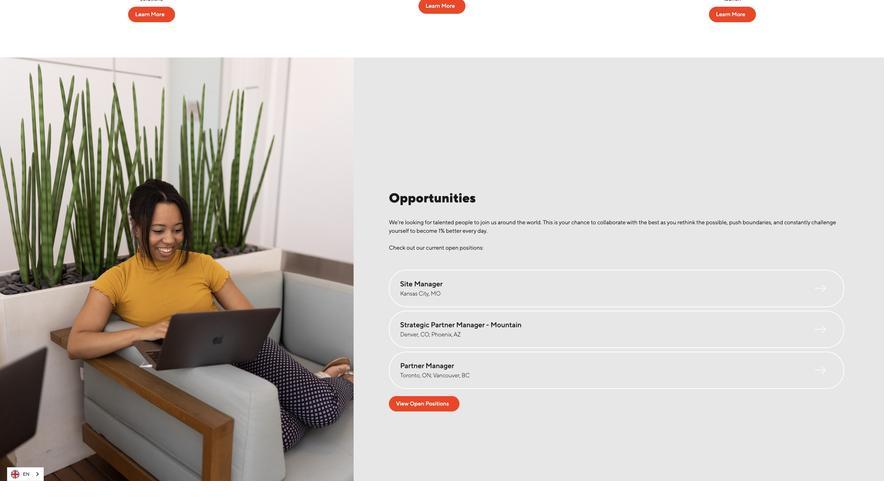 Task type: locate. For each thing, give the bounding box(es) containing it.
0 horizontal spatial more
[[151, 11, 165, 18]]

Language field
[[7, 468, 44, 482]]

around
[[498, 219, 516, 226]]

view
[[396, 401, 409, 408]]

0 horizontal spatial partner
[[401, 362, 425, 370]]

co;
[[421, 332, 431, 338]]

0 vertical spatial 
[[815, 283, 827, 295]]

open
[[410, 401, 425, 408]]

positions:
[[460, 245, 484, 252]]

2 horizontal spatial learn
[[717, 11, 731, 18]]

yourself
[[389, 228, 409, 235]]

2 horizontal spatial to
[[591, 219, 597, 226]]

the left world.
[[518, 219, 526, 226]]

you
[[668, 219, 677, 226]]

best
[[649, 219, 660, 226]]

1 vertical spatial partner
[[401, 362, 425, 370]]

every
[[463, 228, 477, 235]]

en link
[[7, 468, 44, 482]]

2 horizontal spatial the
[[697, 219, 706, 226]]

3  from the top
[[815, 365, 827, 377]]

1 horizontal spatial partner
[[431, 321, 455, 329]]

and
[[774, 219, 784, 226]]

site manager kansas city, mo
[[401, 280, 443, 297]]

to
[[475, 219, 480, 226], [591, 219, 597, 226], [411, 228, 416, 235]]

2 vertical spatial manager
[[426, 362, 455, 370]]

0 horizontal spatial the
[[518, 219, 526, 226]]

view open positions
[[396, 401, 449, 408]]

partner
[[431, 321, 455, 329], [401, 362, 425, 370]]

constantly
[[785, 219, 811, 226]]

1  from the top
[[815, 283, 827, 295]]

1 vertical spatial manager
[[457, 321, 485, 329]]

chance
[[572, 219, 590, 226]]

learn more link
[[419, 0, 466, 14], [128, 7, 175, 22], [710, 7, 757, 22]]

toronto,
[[401, 373, 421, 379]]

2 the from the left
[[639, 219, 648, 226]]

1 horizontal spatial to
[[475, 219, 480, 226]]

talented
[[433, 219, 455, 226]]

 for vancouver,
[[815, 365, 827, 377]]

is
[[555, 219, 558, 226]]

2  from the top
[[815, 324, 827, 336]]

manager up az
[[457, 321, 485, 329]]

more
[[442, 2, 455, 9], [151, 11, 165, 18], [732, 11, 746, 18]]

strategic
[[401, 321, 430, 329]]

become
[[417, 228, 438, 235]]

manager up the city,
[[415, 280, 443, 288]]

better
[[446, 228, 462, 235]]

0 vertical spatial manager
[[415, 280, 443, 288]]

1 horizontal spatial more
[[442, 2, 455, 9]]

1 vertical spatial 
[[815, 324, 827, 336]]

rethink
[[678, 219, 696, 226]]

1 horizontal spatial learn more
[[426, 2, 455, 9]]

open
[[446, 245, 459, 252]]

partner up toronto,
[[401, 362, 425, 370]]

manager inside site manager kansas city, mo
[[415, 280, 443, 288]]

partner inside strategic partner manager - mountain denver, co; phoenix, az
[[431, 321, 455, 329]]

manager inside partner manager toronto, on; vancouver, bc
[[426, 362, 455, 370]]

mountain
[[491, 321, 522, 329]]

the
[[518, 219, 526, 226], [639, 219, 648, 226], [697, 219, 706, 226]]

to left join
[[475, 219, 480, 226]]

1 horizontal spatial learn more link
[[419, 0, 466, 14]]

we're
[[389, 219, 404, 226]]

2 horizontal spatial more
[[732, 11, 746, 18]]

to right chance
[[591, 219, 597, 226]]

partner up phoenix,
[[431, 321, 455, 329]]

partner inside partner manager toronto, on; vancouver, bc
[[401, 362, 425, 370]]

the right rethink
[[697, 219, 706, 226]]

manager inside strategic partner manager - mountain denver, co; phoenix, az
[[457, 321, 485, 329]]

-
[[487, 321, 490, 329]]

out
[[407, 245, 415, 252]]

partner manager toronto, on; vancouver, bc
[[401, 362, 470, 379]]

people
[[456, 219, 473, 226]]

manager
[[415, 280, 443, 288], [457, 321, 485, 329], [426, 362, 455, 370]]

day.
[[478, 228, 488, 235]]

1 horizontal spatial the
[[639, 219, 648, 226]]

learn more
[[426, 2, 455, 9], [135, 11, 165, 18], [717, 11, 746, 18]]

0 horizontal spatial to
[[411, 228, 416, 235]]

to down looking
[[411, 228, 416, 235]]

bc
[[462, 373, 470, 379]]

manager up vancouver,
[[426, 362, 455, 370]]

learn
[[426, 2, 441, 9], [135, 11, 150, 18], [717, 11, 731, 18]]

with
[[627, 219, 638, 226]]

list
[[389, 270, 850, 393]]

kansas
[[401, 291, 418, 297]]

the right the with
[[639, 219, 648, 226]]

0 vertical spatial partner
[[431, 321, 455, 329]]


[[815, 283, 827, 295], [815, 324, 827, 336], [815, 365, 827, 377]]

2 vertical spatial 
[[815, 365, 827, 377]]



Task type: vqa. For each thing, say whether or not it's contained in the screenshot.
the "from" in See how you can build products that power our business – from ideas to launch
no



Task type: describe. For each thing, give the bounding box(es) containing it.
possible,
[[707, 219, 729, 226]]

manager for site manager
[[415, 280, 443, 288]]

english flag image
[[11, 471, 19, 479]]

 for mo
[[815, 283, 827, 295]]

join
[[481, 219, 490, 226]]

site
[[401, 280, 413, 288]]

 for mountain
[[815, 324, 827, 336]]

us
[[491, 219, 497, 226]]

push
[[730, 219, 742, 226]]

world.
[[527, 219, 542, 226]]

your
[[559, 219, 571, 226]]

city,
[[419, 291, 430, 297]]

this
[[543, 219, 553, 226]]

looking
[[405, 219, 424, 226]]

current
[[426, 245, 445, 252]]

our
[[417, 245, 425, 252]]

check
[[389, 245, 406, 252]]

for
[[425, 219, 432, 226]]

we're looking for talented people to join us around the world. this is your chance to collaborate with the best as you rethink the possible, push boundaries, and constantly challenge yourself to become 1% better every day.
[[389, 219, 837, 235]]

vancouver,
[[434, 373, 461, 379]]

view open positions link
[[389, 397, 460, 412]]

3 the from the left
[[697, 219, 706, 226]]

boundaries,
[[743, 219, 773, 226]]

2 horizontal spatial learn more link
[[710, 7, 757, 22]]

opportunities
[[389, 191, 476, 206]]

0 horizontal spatial learn more link
[[128, 7, 175, 22]]

challenge
[[812, 219, 837, 226]]

1 horizontal spatial learn
[[426, 2, 441, 9]]

phoenix,
[[432, 332, 453, 338]]

1 the from the left
[[518, 219, 526, 226]]

manager for partner manager
[[426, 362, 455, 370]]

denver,
[[401, 332, 420, 338]]

collaborate
[[598, 219, 626, 226]]

strategic partner manager - mountain denver, co; phoenix, az
[[401, 321, 522, 338]]

on;
[[422, 373, 433, 379]]

az
[[454, 332, 461, 338]]

as
[[661, 219, 667, 226]]

1%
[[439, 228, 445, 235]]

check out our current open positions:
[[389, 245, 484, 252]]

2 horizontal spatial learn more
[[717, 11, 746, 18]]

0 horizontal spatial learn
[[135, 11, 150, 18]]

positions
[[426, 401, 449, 408]]

mo
[[431, 291, 441, 297]]

list containing 
[[389, 270, 850, 393]]

en
[[23, 472, 29, 477]]

0 horizontal spatial learn more
[[135, 11, 165, 18]]



